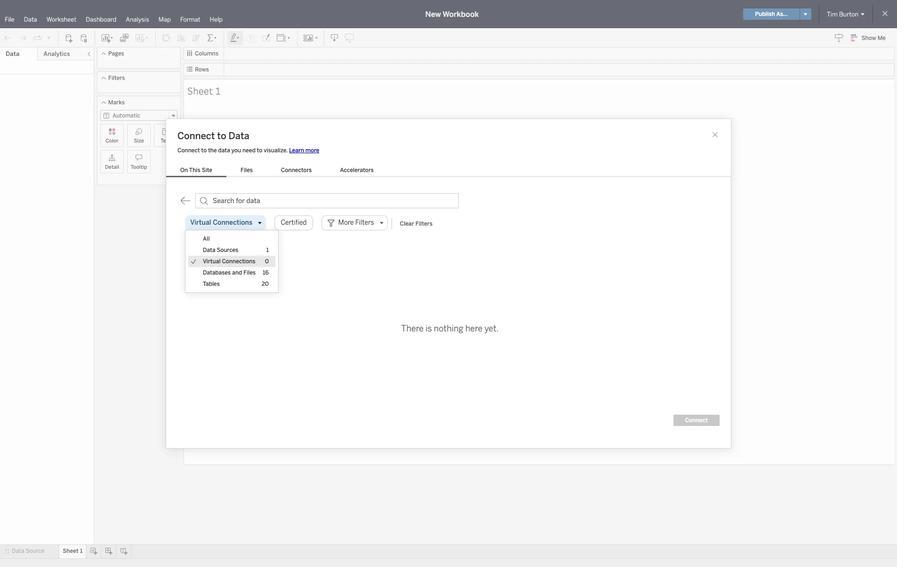 Task type: describe. For each thing, give the bounding box(es) containing it.
on this site
[[180, 167, 212, 174]]

publish
[[756, 11, 776, 17]]

and
[[232, 270, 242, 276]]

map
[[159, 16, 171, 23]]

0 for 0 results
[[185, 238, 189, 244]]

worksheet
[[46, 16, 76, 23]]

data down undo "icon"
[[6, 50, 19, 57]]

0 for 0
[[265, 259, 269, 265]]

swap rows and columns image
[[162, 33, 171, 43]]

visualize.
[[264, 147, 288, 154]]

columns
[[195, 50, 219, 57]]

show labels image
[[246, 33, 256, 43]]

the
[[208, 147, 217, 154]]

data up replay animation icon
[[24, 16, 37, 23]]

size
[[134, 138, 144, 144]]

on
[[180, 167, 188, 174]]

format workbook image
[[261, 33, 271, 43]]

0 vertical spatial sheet 1
[[187, 84, 221, 97]]

new worksheet image
[[101, 33, 114, 43]]

workbook
[[443, 10, 479, 19]]

fit image
[[276, 33, 292, 43]]

replay animation image
[[46, 35, 52, 40]]

new data source image
[[65, 33, 74, 43]]

certified
[[281, 219, 307, 227]]

to for data
[[217, 130, 226, 142]]

is
[[426, 324, 432, 334]]

0 vertical spatial sheet
[[187, 84, 213, 97]]

connectors
[[281, 167, 312, 174]]

connect to data
[[178, 130, 250, 142]]

marks
[[108, 99, 125, 106]]

data sources
[[203, 247, 238, 254]]

connect for connect
[[686, 418, 708, 424]]

sources
[[217, 247, 238, 254]]

to for the
[[201, 147, 207, 154]]

undo image
[[3, 33, 12, 43]]

this
[[189, 167, 200, 174]]

1 vertical spatial files
[[244, 270, 256, 276]]

yet.
[[485, 324, 499, 334]]

0 vertical spatial files
[[241, 167, 253, 174]]

list box containing on this site
[[166, 165, 388, 178]]

virtual connections inside virtual connections popup button
[[190, 219, 253, 227]]

new
[[426, 10, 441, 19]]

rows
[[195, 66, 209, 73]]

0 horizontal spatial sheet
[[63, 549, 79, 555]]

format
[[180, 16, 200, 23]]

data
[[218, 147, 230, 154]]

nothing
[[434, 324, 464, 334]]

accelerators
[[340, 167, 374, 174]]

collapse image
[[86, 51, 92, 57]]

more
[[306, 147, 320, 154]]

me
[[878, 35, 886, 41]]

virtual inside list box
[[203, 259, 221, 265]]

text
[[161, 138, 171, 144]]

new workbook
[[426, 10, 479, 19]]

highlight image
[[230, 33, 241, 43]]

connect for connect to the data you need to visualize. learn more
[[178, 147, 200, 154]]

show me button
[[847, 31, 895, 45]]

certified button
[[275, 216, 313, 231]]

clear filters button
[[396, 218, 437, 230]]

here
[[466, 324, 483, 334]]

analysis
[[126, 16, 149, 23]]

data guide image
[[835, 33, 844, 42]]

connections inside popup button
[[213, 219, 253, 227]]

0 results
[[185, 238, 208, 244]]



Task type: vqa. For each thing, say whether or not it's contained in the screenshot.
by text only_f5he34f icon inside Tasks LINK
no



Task type: locate. For each thing, give the bounding box(es) containing it.
databases and files
[[203, 270, 256, 276]]

0 up 16
[[265, 259, 269, 265]]

0 left the results
[[185, 238, 189, 244]]

0 horizontal spatial filters
[[108, 75, 125, 81]]

list box containing all
[[186, 231, 278, 293]]

filters right the clear
[[416, 221, 433, 227]]

sheet right source
[[63, 549, 79, 555]]

color
[[105, 138, 119, 144]]

filters
[[108, 75, 125, 81], [416, 221, 433, 227]]

pause auto updates image
[[80, 33, 89, 43]]

0 vertical spatial list box
[[166, 165, 388, 178]]

sheet down "rows"
[[187, 84, 213, 97]]

to
[[217, 130, 226, 142], [201, 147, 207, 154], [257, 147, 263, 154]]

tables
[[203, 281, 220, 288]]

you
[[232, 147, 241, 154]]

download image
[[330, 33, 340, 43]]

connect button
[[674, 415, 720, 427]]

pages
[[108, 50, 124, 57]]

0 vertical spatial connections
[[213, 219, 253, 227]]

1 up 16
[[266, 247, 269, 254]]

tooltip
[[131, 164, 147, 170]]

sheet 1 right source
[[63, 549, 83, 555]]

1 vertical spatial filters
[[416, 221, 433, 227]]

connections up the and
[[222, 259, 256, 265]]

to use edit in desktop, save the workbook outside of personal space image
[[345, 33, 355, 43]]

files
[[241, 167, 253, 174], [244, 270, 256, 276]]

dashboard
[[86, 16, 116, 23]]

virtual up all
[[190, 219, 211, 227]]

connect inside "button"
[[686, 418, 708, 424]]

filters inside button
[[416, 221, 433, 227]]

1 vertical spatial virtual connections
[[203, 259, 256, 265]]

virtual inside popup button
[[190, 219, 211, 227]]

1 vertical spatial connect
[[178, 147, 200, 154]]

need
[[243, 147, 256, 154]]

show
[[862, 35, 877, 41]]

1
[[215, 84, 221, 97], [266, 247, 269, 254], [80, 549, 83, 555]]

0 vertical spatial virtual
[[190, 219, 211, 227]]

1 right source
[[80, 549, 83, 555]]

0 horizontal spatial to
[[201, 147, 207, 154]]

0 vertical spatial 0
[[185, 238, 189, 244]]

0 inside list box
[[265, 259, 269, 265]]

files right the and
[[244, 270, 256, 276]]

publish as...
[[756, 11, 788, 17]]

sheet 1
[[187, 84, 221, 97], [63, 549, 83, 555]]

duplicate image
[[120, 33, 129, 43]]

list box
[[166, 165, 388, 178], [186, 231, 278, 293]]

1 vertical spatial 1
[[266, 247, 269, 254]]

1 horizontal spatial sheet 1
[[187, 84, 221, 97]]

publish as... button
[[744, 8, 800, 20]]

sort ascending image
[[177, 33, 186, 43]]

2 vertical spatial 1
[[80, 549, 83, 555]]

0 vertical spatial filters
[[108, 75, 125, 81]]

data up you
[[229, 130, 250, 142]]

connect for connect to data
[[178, 130, 215, 142]]

show/hide cards image
[[303, 33, 318, 43]]

tim
[[827, 11, 838, 18]]

virtual connections
[[190, 219, 253, 227], [203, 259, 256, 265]]

virtual
[[190, 219, 211, 227], [203, 259, 221, 265]]

connections inside list box
[[222, 259, 256, 265]]

1 horizontal spatial 1
[[215, 84, 221, 97]]

1 vertical spatial list box
[[186, 231, 278, 293]]

sort descending image
[[192, 33, 201, 43]]

1 horizontal spatial filters
[[416, 221, 433, 227]]

virtual connections inside list box
[[203, 259, 256, 265]]

2 horizontal spatial 1
[[266, 247, 269, 254]]

burton
[[840, 11, 859, 18]]

clear filters
[[400, 221, 433, 227]]

0
[[185, 238, 189, 244], [265, 259, 269, 265]]

data
[[24, 16, 37, 23], [6, 50, 19, 57], [229, 130, 250, 142], [203, 247, 215, 254], [12, 549, 24, 555]]

there
[[401, 324, 424, 334]]

to right need
[[257, 147, 263, 154]]

16
[[263, 270, 269, 276]]

connections up sources
[[213, 219, 253, 227]]

learn more link
[[289, 147, 320, 154]]

to up data
[[217, 130, 226, 142]]

sheet 1 down "rows"
[[187, 84, 221, 97]]

connect to the data you need to visualize. learn more
[[178, 147, 320, 154]]

connect
[[178, 130, 215, 142], [178, 147, 200, 154], [686, 418, 708, 424]]

1 vertical spatial virtual
[[203, 259, 221, 265]]

0 vertical spatial virtual connections
[[190, 219, 253, 227]]

1 vertical spatial connections
[[222, 259, 256, 265]]

totals image
[[207, 33, 218, 43]]

show me
[[862, 35, 886, 41]]

connections
[[213, 219, 253, 227], [222, 259, 256, 265]]

1 vertical spatial sheet
[[63, 549, 79, 555]]

0 vertical spatial 1
[[215, 84, 221, 97]]

1 horizontal spatial 0
[[265, 259, 269, 265]]

file
[[5, 16, 14, 23]]

0 horizontal spatial 1
[[80, 549, 83, 555]]

20
[[262, 281, 269, 288]]

replay animation image
[[33, 33, 42, 43]]

filters up the marks
[[108, 75, 125, 81]]

1 vertical spatial sheet 1
[[63, 549, 83, 555]]

virtual connections button
[[185, 216, 266, 231]]

2 vertical spatial connect
[[686, 418, 708, 424]]

virtual connections up all
[[190, 219, 253, 227]]

learn
[[289, 147, 304, 154]]

help
[[210, 16, 223, 23]]

analytics
[[43, 50, 70, 57]]

1 down columns
[[215, 84, 221, 97]]

0 horizontal spatial 0
[[185, 238, 189, 244]]

detail
[[105, 164, 119, 170]]

clear
[[400, 221, 414, 227]]

data inside list box
[[203, 247, 215, 254]]

data down all
[[203, 247, 215, 254]]

sheet
[[187, 84, 213, 97], [63, 549, 79, 555]]

site
[[202, 167, 212, 174]]

2 horizontal spatial to
[[257, 147, 263, 154]]

1 horizontal spatial sheet
[[187, 84, 213, 97]]

clear sheet image
[[135, 33, 150, 43]]

1 horizontal spatial to
[[217, 130, 226, 142]]

virtual connections up databases and files
[[203, 259, 256, 265]]

data left source
[[12, 549, 24, 555]]

as...
[[777, 11, 788, 17]]

source
[[26, 549, 44, 555]]

results
[[190, 238, 208, 244]]

there is nothing here yet.
[[401, 324, 499, 334]]

tim burton
[[827, 11, 859, 18]]

all
[[203, 236, 210, 243]]

virtual up databases
[[203, 259, 221, 265]]

0 vertical spatial connect
[[178, 130, 215, 142]]

redo image
[[18, 33, 27, 43]]

1 vertical spatial 0
[[265, 259, 269, 265]]

to left the
[[201, 147, 207, 154]]

files down connect to the data you need to visualize. learn more
[[241, 167, 253, 174]]

databases
[[203, 270, 231, 276]]

1 inside list box
[[266, 247, 269, 254]]

data source
[[12, 549, 44, 555]]

0 horizontal spatial sheet 1
[[63, 549, 83, 555]]



